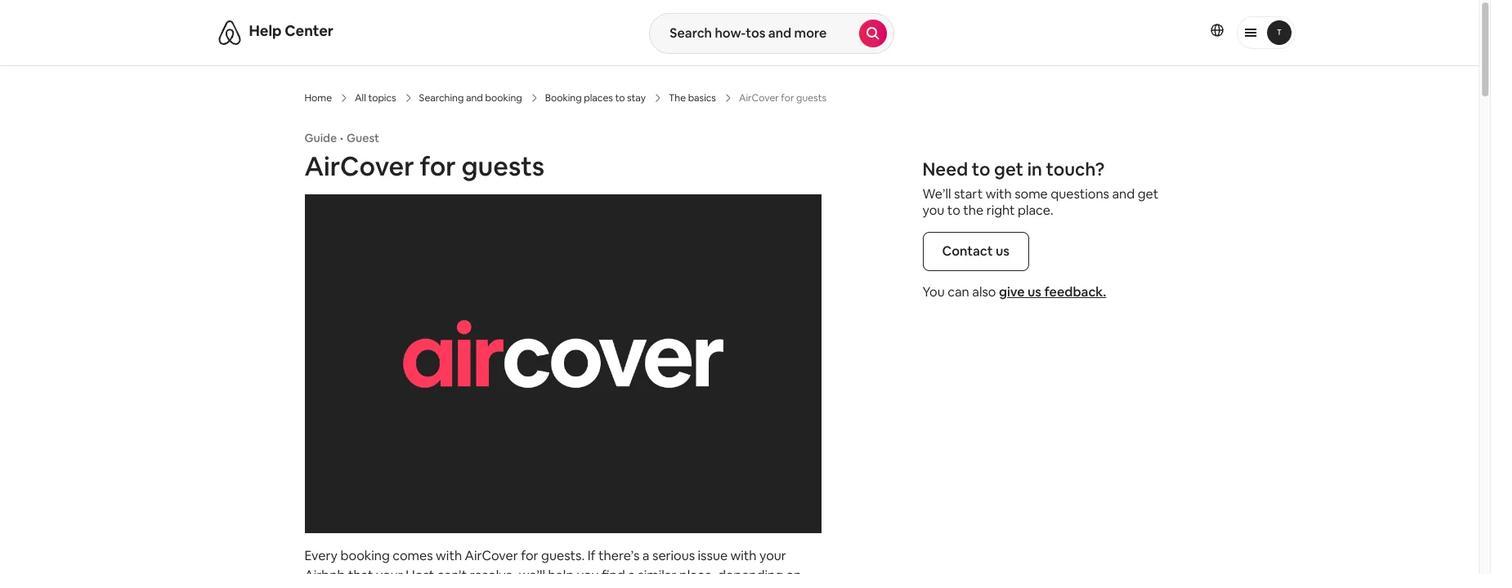 Task type: locate. For each thing, give the bounding box(es) containing it.
help center link
[[249, 21, 334, 40]]

2 horizontal spatial to
[[972, 158, 991, 181]]

0 horizontal spatial us
[[996, 243, 1010, 260]]

the basics
[[669, 92, 716, 105]]

0 horizontal spatial you
[[577, 567, 599, 575]]

2 vertical spatial to
[[948, 202, 961, 219]]

1 horizontal spatial you
[[923, 202, 945, 219]]

main navigation menu image
[[1267, 20, 1292, 45]]

home
[[305, 92, 332, 105]]

aircover
[[305, 150, 414, 183], [465, 548, 518, 565]]

1 horizontal spatial with
[[731, 548, 757, 565]]

0 horizontal spatial aircover
[[305, 150, 414, 183]]

your down comes on the left of the page
[[376, 567, 403, 575]]

0 vertical spatial for
[[420, 150, 456, 183]]

1 vertical spatial your
[[376, 567, 403, 575]]

questions
[[1051, 186, 1110, 203]]

your up 'depending'
[[760, 548, 787, 565]]

need to get in touch? we'll start with some questions and get you to the right place.
[[923, 158, 1159, 219]]

for
[[420, 150, 456, 183], [521, 548, 539, 565]]

0 vertical spatial a
[[643, 548, 650, 565]]

1 vertical spatial to
[[972, 158, 991, 181]]

1 horizontal spatial us
[[1028, 284, 1042, 301]]

you can also give us feedback.
[[923, 284, 1107, 301]]

right
[[987, 202, 1015, 219]]

to left stay
[[615, 92, 625, 105]]

contact us link
[[923, 232, 1030, 271]]

1 vertical spatial aircover
[[465, 548, 518, 565]]

airbnb homepage image
[[216, 20, 242, 46]]

1 vertical spatial a
[[628, 567, 635, 575]]

get left the in
[[994, 158, 1024, 181]]

guests.
[[541, 548, 585, 565]]

us right the contact
[[996, 243, 1010, 260]]

place.
[[1018, 202, 1054, 219]]

the
[[669, 92, 686, 105]]

booking
[[545, 92, 582, 105]]

booking up that
[[341, 548, 390, 565]]

for left guests
[[420, 150, 456, 183]]

1 vertical spatial get
[[1138, 186, 1159, 203]]

0 horizontal spatial and
[[466, 92, 483, 105]]

the logo for aircover, in red and white letters, on a black background. image
[[305, 195, 821, 534], [305, 195, 821, 534]]

give
[[999, 284, 1025, 301]]

with
[[986, 186, 1012, 203], [436, 548, 462, 565], [731, 548, 757, 565]]

1 horizontal spatial a
[[643, 548, 650, 565]]

similar
[[638, 567, 677, 575]]

0 vertical spatial you
[[923, 202, 945, 219]]

the
[[964, 202, 984, 219]]

0 vertical spatial get
[[994, 158, 1024, 181]]

in
[[1028, 158, 1042, 181]]

find
[[602, 567, 625, 575]]

get
[[994, 158, 1024, 181], [1138, 186, 1159, 203]]

booking left booking
[[485, 92, 522, 105]]

for inside every booking comes with aircover for guests. if there's a serious issue with your airbnb that your host can't resolve, we'll help you find a similar place, depending o
[[521, 548, 539, 565]]

0 horizontal spatial for
[[420, 150, 456, 183]]

0 horizontal spatial with
[[436, 548, 462, 565]]

1 vertical spatial us
[[1028, 284, 1042, 301]]

contact
[[942, 243, 993, 260]]

all topics link
[[355, 92, 396, 105]]

your
[[760, 548, 787, 565], [376, 567, 403, 575]]

airbnb
[[305, 567, 345, 575]]

and right questions
[[1113, 186, 1135, 203]]

to
[[615, 92, 625, 105], [972, 158, 991, 181], [948, 202, 961, 219]]

to left the
[[948, 202, 961, 219]]

us right give
[[1028, 284, 1042, 301]]

places
[[584, 92, 613, 105]]

1 horizontal spatial for
[[521, 548, 539, 565]]

2 horizontal spatial with
[[986, 186, 1012, 203]]

help
[[548, 567, 574, 575]]

you left start
[[923, 202, 945, 219]]

with right the
[[986, 186, 1012, 203]]

1 vertical spatial for
[[521, 548, 539, 565]]

and inside need to get in touch? we'll start with some questions and get you to the right place.
[[1113, 186, 1135, 203]]

you
[[923, 202, 945, 219], [577, 567, 599, 575]]

a right 'find'
[[628, 567, 635, 575]]

to up start
[[972, 158, 991, 181]]

resolve,
[[470, 567, 516, 575]]

1 vertical spatial booking
[[341, 548, 390, 565]]

booking places to stay
[[545, 92, 646, 105]]

1 vertical spatial and
[[1113, 186, 1135, 203]]

and right 'searching'
[[466, 92, 483, 105]]

aircover up "resolve," at the left of the page
[[465, 548, 518, 565]]

0 horizontal spatial your
[[376, 567, 403, 575]]

with up can't
[[436, 548, 462, 565]]

0 horizontal spatial get
[[994, 158, 1024, 181]]

every
[[305, 548, 338, 565]]

with up 'depending'
[[731, 548, 757, 565]]

1 horizontal spatial aircover
[[465, 548, 518, 565]]

None search field
[[650, 13, 895, 54]]

guide • guest
[[305, 131, 379, 146]]

1 vertical spatial you
[[577, 567, 599, 575]]

get right questions
[[1138, 186, 1159, 203]]

1 horizontal spatial and
[[1113, 186, 1135, 203]]

topics
[[368, 92, 396, 105]]

a
[[643, 548, 650, 565], [628, 567, 635, 575]]

start
[[954, 186, 983, 203]]

1 horizontal spatial to
[[948, 202, 961, 219]]

•
[[340, 131, 344, 146]]

if
[[588, 548, 596, 565]]

all
[[355, 92, 366, 105]]

serious
[[653, 548, 695, 565]]

0 vertical spatial and
[[466, 92, 483, 105]]

for up the we'll
[[521, 548, 539, 565]]

you down if
[[577, 567, 599, 575]]

a up similar
[[643, 548, 650, 565]]

us
[[996, 243, 1010, 260], [1028, 284, 1042, 301]]

booking places to stay link
[[545, 92, 646, 105]]

you inside every booking comes with aircover for guests. if there's a serious issue with your airbnb that your host can't resolve, we'll help you find a similar place, depending o
[[577, 567, 599, 575]]

aircover down guest
[[305, 150, 414, 183]]

the basics link
[[669, 92, 716, 105]]

help
[[249, 21, 282, 40]]

booking
[[485, 92, 522, 105], [341, 548, 390, 565]]

give us feedback. link
[[999, 284, 1107, 301]]

0 vertical spatial to
[[615, 92, 625, 105]]

and
[[466, 92, 483, 105], [1113, 186, 1135, 203]]

issue
[[698, 548, 728, 565]]

0 vertical spatial booking
[[485, 92, 522, 105]]

aircover inside every booking comes with aircover for guests. if there's a serious issue with your airbnb that your host can't resolve, we'll help you find a similar place, depending o
[[465, 548, 518, 565]]

need
[[923, 158, 968, 181]]

0 horizontal spatial booking
[[341, 548, 390, 565]]

every booking comes with aircover for guests. if there's a serious issue with your airbnb that your host can't resolve, we'll help you find a similar place, depending o
[[305, 548, 816, 575]]

0 horizontal spatial to
[[615, 92, 625, 105]]

also
[[973, 284, 996, 301]]

0 vertical spatial your
[[760, 548, 787, 565]]

1 horizontal spatial get
[[1138, 186, 1159, 203]]



Task type: vqa. For each thing, say whether or not it's contained in the screenshot.
"Roxie"
no



Task type: describe. For each thing, give the bounding box(es) containing it.
guest
[[347, 131, 379, 146]]

stay
[[627, 92, 646, 105]]

0 horizontal spatial a
[[628, 567, 635, 575]]

guide
[[305, 131, 337, 146]]

you inside need to get in touch? we'll start with some questions and get you to the right place.
[[923, 202, 945, 219]]

we'll
[[923, 186, 951, 203]]

aircover for guests
[[305, 150, 545, 183]]

searching
[[419, 92, 464, 105]]

that
[[348, 567, 373, 575]]

can
[[948, 284, 970, 301]]

1 horizontal spatial your
[[760, 548, 787, 565]]

depending
[[718, 567, 783, 575]]

there's
[[599, 548, 640, 565]]

1 horizontal spatial booking
[[485, 92, 522, 105]]

help center
[[249, 21, 334, 40]]

can't
[[437, 567, 467, 575]]

basics
[[688, 92, 716, 105]]

booking inside every booking comes with aircover for guests. if there's a serious issue with your airbnb that your host can't resolve, we'll help you find a similar place, depending o
[[341, 548, 390, 565]]

searching and booking link
[[419, 92, 522, 105]]

all topics
[[355, 92, 396, 105]]

searching and booking
[[419, 92, 522, 105]]

0 vertical spatial aircover
[[305, 150, 414, 183]]

comes
[[393, 548, 433, 565]]

some
[[1015, 186, 1048, 203]]

feedback.
[[1045, 284, 1107, 301]]

Search how-tos and more search field
[[650, 14, 860, 53]]

host
[[406, 567, 434, 575]]

touch?
[[1046, 158, 1105, 181]]

contact us
[[942, 243, 1010, 260]]

guests
[[462, 150, 545, 183]]

we'll
[[519, 567, 545, 575]]

you
[[923, 284, 945, 301]]

center
[[285, 21, 334, 40]]

place,
[[679, 567, 715, 575]]

with inside need to get in touch? we'll start with some questions and get you to the right place.
[[986, 186, 1012, 203]]

0 vertical spatial us
[[996, 243, 1010, 260]]

home link
[[305, 92, 332, 105]]



